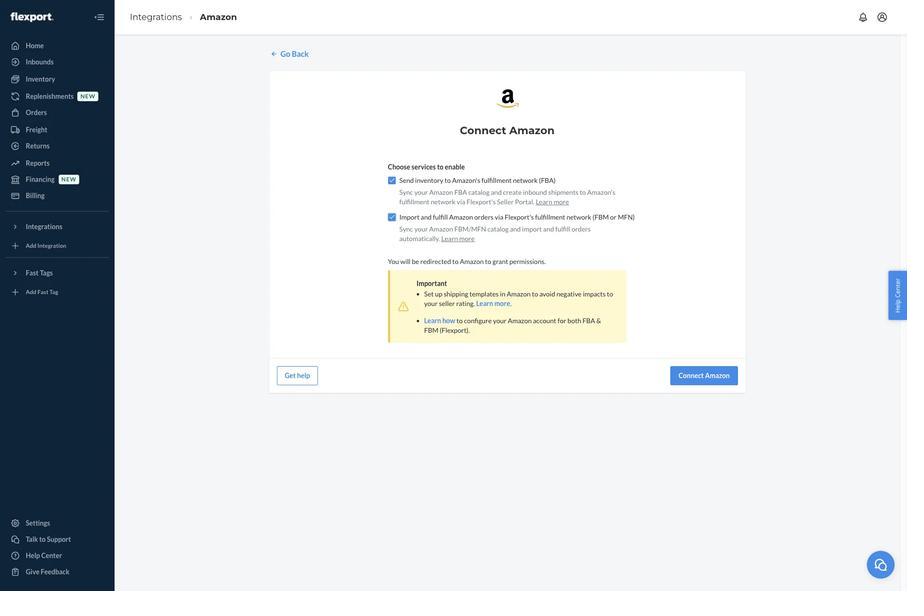 Task type: vqa. For each thing, say whether or not it's contained in the screenshot.
Open account menu Image
yes



Task type: describe. For each thing, give the bounding box(es) containing it.
give feedback button
[[6, 565, 109, 580]]

fbm
[[425, 326, 439, 334]]

to left enable
[[438, 163, 444, 171]]

learn how
[[425, 317, 456, 325]]

orders link
[[6, 105, 109, 120]]

open notifications image
[[858, 11, 870, 23]]

import
[[523, 225, 542, 233]]

services
[[412, 163, 436, 171]]

set
[[425, 290, 434, 298]]

tags
[[40, 269, 53, 277]]

get help button
[[277, 366, 318, 386]]

1 vertical spatial flexport's
[[505, 213, 534, 221]]

2 horizontal spatial fulfillment
[[536, 213, 566, 221]]

amazon inside button
[[706, 372, 730, 380]]

fast tags
[[26, 269, 53, 277]]

learn down the templates
[[477, 300, 494, 308]]

breadcrumbs navigation
[[122, 3, 245, 31]]

in
[[500, 290, 506, 298]]

0 vertical spatial network
[[513, 176, 538, 184]]

0 horizontal spatial connect
[[460, 124, 507, 137]]

go back button
[[269, 49, 309, 60]]

close navigation image
[[94, 11, 105, 23]]

import
[[400, 213, 420, 221]]

more for automatically.
[[460, 235, 475, 243]]

learn down fbm/mfn
[[442, 235, 458, 243]]

add for add fast tag
[[26, 289, 36, 296]]

learn more button for via
[[442, 234, 475, 244]]

inventory
[[415, 176, 444, 184]]

help
[[297, 372, 310, 380]]

settings
[[26, 519, 50, 528]]

learn up the fbm
[[425, 317, 441, 325]]

freight link
[[6, 122, 109, 138]]

go
[[281, 49, 291, 58]]

amazon inside set up shipping templates in amazon to avoid negative impacts to your seller rating.
[[507, 290, 531, 298]]

freight
[[26, 126, 47, 134]]

returns
[[26, 142, 50, 150]]

learn more for amazon's
[[536, 198, 570, 206]]

you
[[388, 257, 399, 266]]

catalog for fulfillment
[[469, 188, 490, 196]]

inbounds
[[26, 58, 54, 66]]

via inside sync your amazon fba catalog and create inbound shipments to amazon's fulfillment network via flexport's seller portal.
[[457, 198, 466, 206]]

returns link
[[6, 139, 109, 154]]

rating.
[[457, 300, 475, 308]]

negative
[[557, 290, 582, 298]]

amazon's inside sync your amazon fba catalog and create inbound shipments to amazon's fulfillment network via flexport's seller portal.
[[588, 188, 616, 196]]

talk to support button
[[6, 532, 109, 548]]

reports link
[[6, 156, 109, 171]]

seller
[[439, 300, 455, 308]]

support
[[47, 536, 71, 544]]

go back
[[281, 49, 309, 58]]

amazon inside to configure your amazon account for both fba & fbm (flexport).
[[508, 317, 532, 325]]

shipping
[[444, 290, 469, 298]]

fast tags button
[[6, 266, 109, 281]]

sync your amazon fbm/mfn catalog and import and fulfill orders automatically.
[[400, 225, 591, 243]]

learn more for automatically.
[[442, 235, 475, 243]]

up
[[435, 290, 443, 298]]

and right import at top
[[421, 213, 432, 221]]

to configure your amazon account for both fba & fbm (flexport).
[[425, 317, 602, 334]]

learn down inbound
[[536, 198, 553, 206]]

new for replenishments
[[80, 93, 96, 100]]

to right redirected
[[453, 257, 459, 266]]

inventory
[[26, 75, 55, 83]]

2 vertical spatial network
[[567, 213, 592, 221]]

feedback
[[41, 568, 69, 576]]

home
[[26, 42, 44, 50]]

account
[[533, 317, 557, 325]]

help inside button
[[894, 300, 903, 313]]

will
[[401, 257, 411, 266]]

integrations link
[[130, 12, 182, 22]]

1 vertical spatial center
[[41, 552, 62, 560]]

more for amazon's
[[554, 198, 570, 206]]

back
[[292, 49, 309, 58]]

billing link
[[6, 188, 109, 204]]

you will be redirected to amazon to grant permissions.
[[388, 257, 546, 266]]

to left avoid
[[532, 290, 539, 298]]

add integration link
[[6, 238, 109, 254]]

create
[[503, 188, 522, 196]]

how
[[443, 317, 456, 325]]

automatically.
[[400, 235, 440, 243]]

0 vertical spatial amazon's
[[453, 176, 481, 184]]

send
[[400, 176, 414, 184]]

connect inside button
[[679, 372, 704, 380]]

import and fulfill amazon orders via flexport's fulfillment network (fbm or mfn)
[[400, 213, 635, 221]]

2 vertical spatial more
[[495, 300, 511, 308]]

mfn)
[[618, 213, 635, 221]]

seller
[[498, 198, 514, 206]]

integration
[[38, 242, 66, 250]]

add integration
[[26, 242, 66, 250]]

talk to support
[[26, 536, 71, 544]]

sync your amazon fba catalog and create inbound shipments to amazon's fulfillment network via flexport's seller portal.
[[400, 188, 616, 206]]

help center button
[[889, 271, 908, 320]]

to inside talk to support button
[[39, 536, 46, 544]]

orders inside sync your amazon fbm/mfn catalog and import and fulfill orders automatically.
[[572, 225, 591, 233]]

help center inside help center link
[[26, 552, 62, 560]]

amazon link
[[200, 12, 237, 22]]

and down import and fulfill amazon orders via flexport's fulfillment network (fbm or mfn)
[[510, 225, 521, 233]]

choose
[[388, 163, 411, 171]]

permissions.
[[510, 257, 546, 266]]

portal.
[[515, 198, 535, 206]]

.
[[511, 300, 512, 308]]

to down enable
[[445, 176, 451, 184]]

replenishments
[[26, 92, 74, 100]]

connect amazon button
[[671, 366, 738, 386]]



Task type: locate. For each thing, give the bounding box(es) containing it.
configure
[[464, 317, 492, 325]]

1 vertical spatial sync
[[400, 225, 414, 233]]

(flexport).
[[440, 326, 470, 334]]

to right the talk
[[39, 536, 46, 544]]

1 horizontal spatial fulfill
[[556, 225, 571, 233]]

add
[[26, 242, 36, 250], [26, 289, 36, 296]]

fba left &
[[583, 317, 596, 325]]

to right shipments
[[580, 188, 586, 196]]

2 horizontal spatial more
[[554, 198, 570, 206]]

more down fbm/mfn
[[460, 235, 475, 243]]

fba down send inventory to amazon's fulfillment network (fba)
[[455, 188, 467, 196]]

0 vertical spatial more
[[554, 198, 570, 206]]

sync inside sync your amazon fba catalog and create inbound shipments to amazon's fulfillment network via flexport's seller portal.
[[400, 188, 414, 196]]

0 vertical spatial connect
[[460, 124, 507, 137]]

new for financing
[[61, 176, 76, 183]]

1 vertical spatial add
[[26, 289, 36, 296]]

2 horizontal spatial learn more button
[[536, 197, 570, 207]]

sync inside sync your amazon fbm/mfn catalog and import and fulfill orders automatically.
[[400, 225, 414, 233]]

1 vertical spatial connect amazon
[[679, 372, 730, 380]]

inventory link
[[6, 72, 109, 87]]

and
[[491, 188, 502, 196], [421, 213, 432, 221], [510, 225, 521, 233], [544, 225, 555, 233]]

to
[[438, 163, 444, 171], [445, 176, 451, 184], [580, 188, 586, 196], [453, 257, 459, 266], [485, 257, 492, 266], [532, 290, 539, 298], [607, 290, 614, 298], [457, 317, 463, 325], [39, 536, 46, 544]]

1 vertical spatial help center
[[26, 552, 62, 560]]

1 vertical spatial fba
[[583, 317, 596, 325]]

1 vertical spatial learn more button
[[442, 234, 475, 244]]

0 horizontal spatial fulfillment
[[400, 198, 430, 206]]

1 vertical spatial via
[[495, 213, 504, 221]]

new down reports link
[[61, 176, 76, 183]]

add down 'fast tags' at top
[[26, 289, 36, 296]]

orders up fbm/mfn
[[475, 213, 494, 221]]

(fbm
[[593, 213, 609, 221]]

1 vertical spatial fulfill
[[556, 225, 571, 233]]

1 vertical spatial help
[[26, 552, 40, 560]]

flexport's inside sync your amazon fba catalog and create inbound shipments to amazon's fulfillment network via flexport's seller portal.
[[467, 198, 496, 206]]

more down in
[[495, 300, 511, 308]]

be
[[412, 257, 419, 266]]

catalog for orders
[[488, 225, 509, 233]]

your inside to configure your amazon account for both fba & fbm (flexport).
[[493, 317, 507, 325]]

fulfillment up create
[[482, 176, 512, 184]]

orders
[[26, 108, 47, 117]]

amazon's up (fbm
[[588, 188, 616, 196]]

to inside sync your amazon fba catalog and create inbound shipments to amazon's fulfillment network via flexport's seller portal.
[[580, 188, 586, 196]]

0 vertical spatial fast
[[26, 269, 39, 277]]

fba
[[455, 188, 467, 196], [583, 317, 596, 325]]

amazon's down enable
[[453, 176, 481, 184]]

1 horizontal spatial via
[[495, 213, 504, 221]]

catalog down import and fulfill amazon orders via flexport's fulfillment network (fbm or mfn)
[[488, 225, 509, 233]]

0 horizontal spatial amazon's
[[453, 176, 481, 184]]

get help
[[285, 372, 310, 380]]

network
[[513, 176, 538, 184], [431, 198, 456, 206], [567, 213, 592, 221]]

network down inventory on the top left
[[431, 198, 456, 206]]

and up seller
[[491, 188, 502, 196]]

your down learn more .
[[493, 317, 507, 325]]

learn more button
[[536, 197, 570, 207], [442, 234, 475, 244], [477, 299, 511, 309]]

help center
[[894, 278, 903, 313], [26, 552, 62, 560]]

new
[[80, 93, 96, 100], [61, 176, 76, 183]]

more
[[554, 198, 570, 206], [460, 235, 475, 243], [495, 300, 511, 308]]

your inside set up shipping templates in amazon to avoid negative impacts to your seller rating.
[[425, 300, 438, 308]]

0 horizontal spatial flexport's
[[467, 198, 496, 206]]

1 vertical spatial connect
[[679, 372, 704, 380]]

connect amazon inside button
[[679, 372, 730, 380]]

fba inside to configure your amazon account for both fba & fbm (flexport).
[[583, 317, 596, 325]]

1 horizontal spatial orders
[[572, 225, 591, 233]]

0 vertical spatial fba
[[455, 188, 467, 196]]

amazon inside sync your amazon fba catalog and create inbound shipments to amazon's fulfillment network via flexport's seller portal.
[[430, 188, 454, 196]]

learn more .
[[477, 300, 512, 308]]

fba inside sync your amazon fba catalog and create inbound shipments to amazon's fulfillment network via flexport's seller portal.
[[455, 188, 467, 196]]

network inside sync your amazon fba catalog and create inbound shipments to amazon's fulfillment network via flexport's seller portal.
[[431, 198, 456, 206]]

billing
[[26, 192, 45, 200]]

1 vertical spatial fast
[[38, 289, 48, 296]]

tag
[[50, 289, 58, 296]]

0 horizontal spatial connect amazon
[[460, 124, 555, 137]]

0 horizontal spatial new
[[61, 176, 76, 183]]

1 horizontal spatial center
[[894, 278, 903, 298]]

learn more button down the templates
[[477, 299, 511, 309]]

grant
[[493, 257, 509, 266]]

0 vertical spatial learn more button
[[536, 197, 570, 207]]

1 add from the top
[[26, 242, 36, 250]]

and inside sync your amazon fba catalog and create inbound shipments to amazon's fulfillment network via flexport's seller portal.
[[491, 188, 502, 196]]

1 vertical spatial fulfillment
[[400, 198, 430, 206]]

0 horizontal spatial via
[[457, 198, 466, 206]]

give
[[26, 568, 39, 576]]

learn more button for network
[[536, 197, 570, 207]]

inbound
[[523, 188, 548, 196]]

catalog down send inventory to amazon's fulfillment network (fba)
[[469, 188, 490, 196]]

avoid
[[540, 290, 556, 298]]

2 horizontal spatial network
[[567, 213, 592, 221]]

help
[[894, 300, 903, 313], [26, 552, 40, 560]]

network left (fbm
[[567, 213, 592, 221]]

open account menu image
[[877, 11, 889, 23]]

your up automatically.
[[415, 225, 428, 233]]

enable
[[445, 163, 465, 171]]

sync down import at top
[[400, 225, 414, 233]]

your down set
[[425, 300, 438, 308]]

2 add from the top
[[26, 289, 36, 296]]

catalog inside sync your amazon fbm/mfn catalog and import and fulfill orders automatically.
[[488, 225, 509, 233]]

and right import
[[544, 225, 555, 233]]

0 vertical spatial fulfill
[[433, 213, 448, 221]]

fast left tags
[[26, 269, 39, 277]]

sync
[[400, 188, 414, 196], [400, 225, 414, 233]]

1 horizontal spatial help
[[894, 300, 903, 313]]

1 vertical spatial orders
[[572, 225, 591, 233]]

learn more button down shipments
[[536, 197, 570, 207]]

flexport's down send inventory to amazon's fulfillment network (fba)
[[467, 198, 496, 206]]

0 vertical spatial orders
[[475, 213, 494, 221]]

1 vertical spatial learn more
[[442, 235, 475, 243]]

your inside sync your amazon fba catalog and create inbound shipments to amazon's fulfillment network via flexport's seller portal.
[[415, 188, 428, 196]]

talk
[[26, 536, 38, 544]]

fulfill right import
[[556, 225, 571, 233]]

integrations inside dropdown button
[[26, 223, 62, 231]]

0 horizontal spatial center
[[41, 552, 62, 560]]

center inside button
[[894, 278, 903, 298]]

send inventory to amazon's fulfillment network (fba)
[[400, 176, 556, 184]]

fulfillment up import
[[536, 213, 566, 221]]

0 horizontal spatial help
[[26, 552, 40, 560]]

your inside sync your amazon fbm/mfn catalog and import and fulfill orders automatically.
[[415, 225, 428, 233]]

0 vertical spatial help
[[894, 300, 903, 313]]

via
[[457, 198, 466, 206], [495, 213, 504, 221]]

0 horizontal spatial learn more button
[[442, 234, 475, 244]]

important
[[417, 279, 447, 288]]

0 vertical spatial new
[[80, 93, 96, 100]]

0 vertical spatial fulfillment
[[482, 176, 512, 184]]

settings link
[[6, 516, 109, 531]]

add fast tag link
[[6, 285, 109, 300]]

inbounds link
[[6, 54, 109, 70]]

more down shipments
[[554, 198, 570, 206]]

0 horizontal spatial help center
[[26, 552, 62, 560]]

0 vertical spatial connect amazon
[[460, 124, 555, 137]]

0 vertical spatial help center
[[894, 278, 903, 313]]

set up shipping templates in amazon to avoid negative impacts to your seller rating.
[[425, 290, 614, 308]]

add fast tag
[[26, 289, 58, 296]]

choose services to enable
[[388, 163, 465, 171]]

0 vertical spatial learn more
[[536, 198, 570, 206]]

0 horizontal spatial network
[[431, 198, 456, 206]]

or
[[611, 213, 617, 221]]

0 horizontal spatial more
[[460, 235, 475, 243]]

sync for sync your amazon fba catalog and create inbound shipments to amazon's fulfillment network via flexport's seller portal.
[[400, 188, 414, 196]]

1 sync from the top
[[400, 188, 414, 196]]

shipments
[[549, 188, 579, 196]]

1 vertical spatial new
[[61, 176, 76, 183]]

home link
[[6, 38, 109, 54]]

reports
[[26, 159, 50, 167]]

0 vertical spatial via
[[457, 198, 466, 206]]

fulfill inside sync your amazon fbm/mfn catalog and import and fulfill orders automatically.
[[556, 225, 571, 233]]

catalog
[[469, 188, 490, 196], [488, 225, 509, 233]]

give feedback
[[26, 568, 69, 576]]

amazon inside sync your amazon fbm/mfn catalog and import and fulfill orders automatically.
[[430, 225, 454, 233]]

0 vertical spatial add
[[26, 242, 36, 250]]

get
[[285, 372, 296, 380]]

help center link
[[6, 549, 109, 564]]

1 horizontal spatial fba
[[583, 317, 596, 325]]

network up inbound
[[513, 176, 538, 184]]

fulfill up automatically.
[[433, 213, 448, 221]]

amazon's
[[453, 176, 481, 184], [588, 188, 616, 196]]

via down send inventory to amazon's fulfillment network (fba)
[[457, 198, 466, 206]]

amazon
[[200, 12, 237, 22], [510, 124, 555, 137], [430, 188, 454, 196], [449, 213, 473, 221], [430, 225, 454, 233], [460, 257, 484, 266], [507, 290, 531, 298], [508, 317, 532, 325], [706, 372, 730, 380]]

fast left tag
[[38, 289, 48, 296]]

to right impacts
[[607, 290, 614, 298]]

via down seller
[[495, 213, 504, 221]]

help center inside help center button
[[894, 278, 903, 313]]

0 vertical spatial integrations
[[130, 12, 182, 22]]

to inside to configure your amazon account for both fba & fbm (flexport).
[[457, 317, 463, 325]]

0 vertical spatial sync
[[400, 188, 414, 196]]

sync for sync your amazon fbm/mfn catalog and import and fulfill orders automatically.
[[400, 225, 414, 233]]

1 horizontal spatial learn more button
[[477, 299, 511, 309]]

None checkbox
[[388, 177, 396, 184], [388, 214, 396, 221], [388, 177, 396, 184], [388, 214, 396, 221]]

1 horizontal spatial flexport's
[[505, 213, 534, 221]]

orders down shipments
[[572, 225, 591, 233]]

templates
[[470, 290, 499, 298]]

1 horizontal spatial more
[[495, 300, 511, 308]]

ojiud image
[[874, 558, 889, 572]]

redirected
[[421, 257, 451, 266]]

to left the 'grant' in the top right of the page
[[485, 257, 492, 266]]

1 horizontal spatial amazon's
[[588, 188, 616, 196]]

integrations inside breadcrumbs navigation
[[130, 12, 182, 22]]

0 horizontal spatial fba
[[455, 188, 467, 196]]

flexport logo image
[[11, 12, 53, 22]]

1 horizontal spatial connect amazon
[[679, 372, 730, 380]]

2 vertical spatial learn more button
[[477, 299, 511, 309]]

financing
[[26, 175, 55, 183]]

1 horizontal spatial help center
[[894, 278, 903, 313]]

0 vertical spatial center
[[894, 278, 903, 298]]

sync down send
[[400, 188, 414, 196]]

1 horizontal spatial learn more
[[536, 198, 570, 206]]

0 horizontal spatial learn more
[[442, 235, 475, 243]]

0 horizontal spatial orders
[[475, 213, 494, 221]]

new up orders link
[[80, 93, 96, 100]]

1 horizontal spatial new
[[80, 93, 96, 100]]

catalog inside sync your amazon fba catalog and create inbound shipments to amazon's fulfillment network via flexport's seller portal.
[[469, 188, 490, 196]]

(fba)
[[539, 176, 556, 184]]

1 vertical spatial network
[[431, 198, 456, 206]]

1 horizontal spatial integrations
[[130, 12, 182, 22]]

0 vertical spatial catalog
[[469, 188, 490, 196]]

add left integration
[[26, 242, 36, 250]]

impacts
[[583, 290, 606, 298]]

for
[[558, 317, 567, 325]]

0 horizontal spatial fulfill
[[433, 213, 448, 221]]

1 vertical spatial amazon's
[[588, 188, 616, 196]]

to up the (flexport).
[[457, 317, 463, 325]]

center
[[894, 278, 903, 298], [41, 552, 62, 560]]

0 horizontal spatial integrations
[[26, 223, 62, 231]]

fast
[[26, 269, 39, 277], [38, 289, 48, 296]]

2 sync from the top
[[400, 225, 414, 233]]

fbm/mfn
[[455, 225, 487, 233]]

flexport's down 'portal.'
[[505, 213, 534, 221]]

fulfillment
[[482, 176, 512, 184], [400, 198, 430, 206], [536, 213, 566, 221]]

learn more
[[536, 198, 570, 206], [442, 235, 475, 243]]

2 vertical spatial fulfillment
[[536, 213, 566, 221]]

fast inside dropdown button
[[26, 269, 39, 277]]

0 vertical spatial flexport's
[[467, 198, 496, 206]]

amazon inside breadcrumbs navigation
[[200, 12, 237, 22]]

fulfillment inside sync your amazon fba catalog and create inbound shipments to amazon's fulfillment network via flexport's seller portal.
[[400, 198, 430, 206]]

learn more down shipments
[[536, 198, 570, 206]]

add for add integration
[[26, 242, 36, 250]]

your down inventory on the top left
[[415, 188, 428, 196]]

&
[[597, 317, 602, 325]]

1 vertical spatial more
[[460, 235, 475, 243]]

1 vertical spatial catalog
[[488, 225, 509, 233]]

1 horizontal spatial fulfillment
[[482, 176, 512, 184]]

learn how link
[[425, 317, 456, 325]]

integrations
[[130, 12, 182, 22], [26, 223, 62, 231]]

1 horizontal spatial network
[[513, 176, 538, 184]]

1 horizontal spatial connect
[[679, 372, 704, 380]]

learn more down fbm/mfn
[[442, 235, 475, 243]]

fulfillment up import at top
[[400, 198, 430, 206]]

1 vertical spatial integrations
[[26, 223, 62, 231]]

learn more button down fbm/mfn
[[442, 234, 475, 244]]



